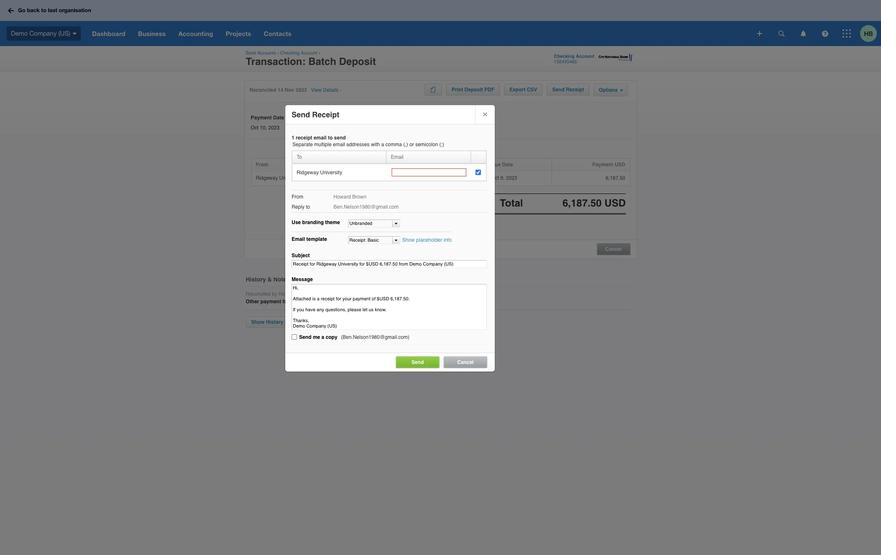 Task type: locate. For each thing, give the bounding box(es) containing it.
checking
[[280, 50, 300, 56], [554, 54, 575, 59]]

6,187.50 right for
[[399, 299, 419, 305]]

None text field
[[349, 220, 392, 227], [349, 237, 392, 244], [349, 220, 392, 227], [349, 237, 392, 244]]

ben.nelson1980@gmail.com
[[333, 204, 399, 210]]

howard
[[333, 194, 351, 200], [279, 291, 296, 297]]

to inside 1 receipt email to send separate multiple email addresses with a comma (,) or semicolon (;)
[[328, 135, 333, 141]]

1 horizontal spatial deposit
[[465, 87, 483, 93]]

1 vertical spatial from
[[292, 194, 303, 200]]

deposit left pdf
[[465, 87, 483, 93]]

demo company (us) button
[[0, 21, 86, 46]]

send
[[334, 135, 346, 141]]

1 horizontal spatial show
[[402, 237, 415, 243]]

0 horizontal spatial date
[[273, 115, 284, 121]]

1 horizontal spatial payment
[[592, 162, 613, 167]]

history & notes
[[246, 276, 290, 283]]

0 vertical spatial show
[[402, 237, 415, 243]]

1 vertical spatial howard
[[279, 291, 296, 297]]

1 horizontal spatial to
[[306, 204, 310, 210]]

date right due
[[502, 162, 513, 167]]

2023 left at
[[339, 291, 350, 297]]

brown down "message" at the left of page
[[297, 291, 312, 297]]

a right the me
[[321, 334, 324, 340]]

reconciled inside reconciled by howard brown on nov 14, 2023 at 17:43pm other payment from ridgeway university on 31 august 2011 for 6,187.50
[[246, 291, 271, 297]]

ridgeway university
[[297, 169, 342, 175], [256, 175, 301, 181]]

1 horizontal spatial 6,187.50
[[606, 175, 625, 181]]

0 vertical spatial date
[[273, 115, 284, 121]]

› right view
[[340, 87, 342, 93]]

0 horizontal spatial svg image
[[8, 8, 14, 13]]

› right checking account 'link'
[[318, 50, 320, 56]]

date left reference at the left top
[[273, 115, 284, 121]]

6,187.50
[[606, 175, 625, 181], [399, 299, 419, 305]]

1 horizontal spatial account
[[576, 54, 594, 59]]

history left (2
[[266, 319, 283, 325]]

1 vertical spatial nov
[[320, 291, 329, 297]]

2023
[[296, 87, 307, 93], [268, 125, 280, 131], [506, 175, 517, 181], [339, 291, 350, 297]]

separate
[[292, 142, 313, 147]]

1 horizontal spatial receipt
[[566, 87, 584, 93]]

1 horizontal spatial oct
[[491, 175, 499, 181]]

›
[[277, 50, 279, 56], [318, 50, 320, 56], [340, 87, 342, 93]]

send receipt down view
[[292, 110, 339, 119]]

reconciled left '14'
[[249, 87, 276, 93]]

0 horizontal spatial email
[[292, 236, 305, 242]]

9,
[[500, 175, 505, 181]]

cancel link
[[597, 244, 630, 252], [444, 357, 487, 368]]

0 horizontal spatial on
[[313, 291, 319, 297]]

0 horizontal spatial send receipt
[[292, 110, 339, 119]]

to right reply
[[306, 204, 310, 210]]

0 horizontal spatial to
[[41, 7, 46, 14]]

multiple
[[314, 142, 332, 147]]

to left 'send'
[[328, 135, 333, 141]]

email for email
[[391, 154, 403, 160]]

0 vertical spatial receipt
[[566, 87, 584, 93]]

6,187.50 inside reconciled by howard brown on nov 14, 2023 at 17:43pm other payment from ridgeway university on 31 august 2011 for 6,187.50
[[399, 299, 419, 305]]

1 vertical spatial email
[[333, 142, 345, 147]]

brown up ben.nelson1980@gmail.com
[[352, 194, 366, 200]]

1 horizontal spatial a
[[381, 142, 384, 147]]

oct
[[251, 125, 259, 131], [491, 175, 499, 181]]

0 horizontal spatial nov
[[285, 87, 294, 93]]

1 vertical spatial receipt
[[312, 110, 339, 119]]

template
[[306, 236, 327, 242]]

0 horizontal spatial 6,187.50
[[399, 299, 419, 305]]

subject
[[292, 253, 310, 258]]

1 vertical spatial a
[[321, 334, 324, 340]]

on left the 14,
[[313, 291, 319, 297]]

send link
[[396, 357, 439, 368]]

payment date oct 10, 2023
[[251, 115, 284, 131]]

payment left usd
[[592, 162, 613, 167]]

(;)
[[439, 142, 444, 147]]

inv-0020 link
[[357, 175, 378, 181]]

reference
[[288, 115, 313, 121]]

nov right '14'
[[285, 87, 294, 93]]

account
[[301, 50, 317, 56], [576, 54, 594, 59]]

account up view
[[301, 50, 317, 56]]

options
[[599, 87, 618, 93]]

a right the with
[[381, 142, 384, 147]]

from
[[256, 162, 268, 167], [292, 194, 303, 200]]

svg image
[[8, 8, 14, 13], [822, 30, 828, 37], [757, 31, 762, 36]]

1 vertical spatial deposit
[[465, 87, 483, 93]]

1 vertical spatial to
[[328, 135, 333, 141]]

svg image
[[843, 29, 851, 38], [778, 30, 785, 37], [800, 30, 806, 37], [72, 33, 77, 35]]

receipt down the 132435465 on the top right of the page
[[566, 87, 584, 93]]

0 vertical spatial send receipt
[[552, 87, 584, 93]]

1 horizontal spatial email
[[391, 154, 403, 160]]

receipt inside send receipt link
[[566, 87, 584, 93]]

2023 right 9,
[[506, 175, 517, 181]]

0 vertical spatial payment
[[251, 115, 272, 121]]

nov left the 14,
[[320, 291, 329, 297]]

2 vertical spatial to
[[306, 204, 310, 210]]

payment up 10,
[[251, 115, 272, 121]]

0 horizontal spatial deposit
[[339, 56, 376, 67]]

1 vertical spatial date
[[502, 162, 513, 167]]

0 vertical spatial email
[[314, 135, 327, 141]]

2 horizontal spatial to
[[328, 135, 333, 141]]

1 vertical spatial show
[[251, 319, 265, 325]]

1 horizontal spatial date
[[502, 162, 513, 167]]

0 horizontal spatial oct
[[251, 125, 259, 131]]

None text field
[[392, 168, 466, 176]]

send
[[552, 87, 565, 93], [292, 110, 310, 119], [299, 334, 311, 340], [412, 359, 424, 365]]

› right accounts
[[277, 50, 279, 56]]

0 vertical spatial brown
[[352, 194, 366, 200]]

note
[[335, 319, 346, 325]]

0 vertical spatial nov
[[285, 87, 294, 93]]

10,
[[260, 125, 267, 131]]

pdf
[[484, 87, 494, 93]]

1 vertical spatial 6,187.50
[[399, 299, 419, 305]]

1 vertical spatial cancel link
[[444, 357, 487, 368]]

add note
[[324, 319, 346, 325]]

to
[[41, 7, 46, 14], [328, 135, 333, 141], [306, 204, 310, 210]]

nov inside reconciled by howard brown on nov 14, 2023 at 17:43pm other payment from ridgeway university on 31 august 2011 for 6,187.50
[[320, 291, 329, 297]]

howard up ben.nelson1980@gmail.com
[[333, 194, 351, 200]]

on left 31 on the bottom left of the page
[[346, 299, 352, 305]]

details
[[323, 87, 339, 93], [444, 162, 460, 167]]

&
[[268, 276, 272, 283]]

0 vertical spatial howard
[[333, 194, 351, 200]]

14,
[[330, 291, 337, 297]]

email for email template
[[292, 236, 305, 242]]

email up the multiple at the left top of the page
[[314, 135, 327, 141]]

1 horizontal spatial brown
[[352, 194, 366, 200]]

payment usd
[[592, 162, 625, 167]]

0 horizontal spatial howard
[[279, 291, 296, 297]]

university down to
[[279, 175, 301, 181]]

on
[[313, 291, 319, 297], [346, 299, 352, 305]]

account up send receipt link
[[576, 54, 594, 59]]

0020
[[367, 175, 378, 181]]

0 vertical spatial 6,187.50
[[606, 175, 625, 181]]

navigation
[[86, 21, 751, 46]]

0 horizontal spatial a
[[321, 334, 324, 340]]

from up reply
[[292, 194, 303, 200]]

reconciled
[[249, 87, 276, 93], [246, 291, 271, 297]]

demo
[[11, 30, 28, 37]]

info
[[444, 237, 452, 243]]

1 vertical spatial details
[[444, 162, 460, 167]]

date for payment date oct 10, 2023
[[273, 115, 284, 121]]

receipt
[[566, 87, 584, 93], [312, 110, 339, 119]]

6,187.50 usd
[[563, 197, 626, 209]]

placeholder
[[416, 237, 442, 243]]

1 vertical spatial email
[[292, 236, 305, 242]]

1 horizontal spatial nov
[[320, 291, 329, 297]]

0 vertical spatial email
[[391, 154, 403, 160]]

email up subject
[[292, 236, 305, 242]]

date inside the payment date oct 10, 2023
[[273, 115, 284, 121]]

reconciled up other
[[246, 291, 271, 297]]

0 horizontal spatial from
[[256, 162, 268, 167]]

2023 right 10,
[[268, 125, 280, 131]]

oct left 10,
[[251, 125, 259, 131]]

view details › link
[[311, 87, 342, 94]]

None checkbox
[[476, 170, 481, 175], [292, 334, 297, 340], [476, 170, 481, 175], [292, 334, 297, 340]]

university inside reconciled by howard brown on nov 14, 2023 at 17:43pm other payment from ridgeway university on 31 august 2011 for 6,187.50
[[320, 299, 344, 305]]

show
[[402, 237, 415, 243], [251, 319, 265, 325]]

2023 inside the payment date oct 10, 2023
[[268, 125, 280, 131]]

details down (;)
[[444, 162, 460, 167]]

send receipt down the 132435465 on the top right of the page
[[552, 87, 584, 93]]

university down the 14,
[[320, 299, 344, 305]]

navigation inside hb banner
[[86, 21, 751, 46]]

from
[[283, 299, 294, 305]]

last
[[48, 7, 57, 14]]

1 horizontal spatial details
[[444, 162, 460, 167]]

reconciled for reconciled by howard brown on nov 14, 2023 at 17:43pm other payment from ridgeway university on 31 august 2011 for 6,187.50
[[246, 291, 271, 297]]

history left &
[[246, 276, 266, 283]]

other
[[246, 299, 259, 305]]

me
[[313, 334, 320, 340]]

at
[[351, 291, 356, 297]]

0 horizontal spatial email
[[314, 135, 327, 141]]

due
[[491, 162, 501, 167]]

0 horizontal spatial show
[[251, 319, 265, 325]]

14
[[278, 87, 283, 93]]

brown
[[352, 194, 366, 200], [297, 291, 312, 297]]

add note link
[[318, 316, 352, 328]]

0 vertical spatial cancel
[[605, 246, 622, 252]]

accounts
[[257, 50, 276, 56]]

date for due date
[[502, 162, 513, 167]]

email down comma
[[391, 154, 403, 160]]

checking up send receipt link
[[554, 54, 575, 59]]

ridgeway
[[297, 169, 319, 175], [256, 175, 278, 181], [295, 299, 319, 305]]

0 vertical spatial to
[[41, 7, 46, 14]]

hb button
[[860, 21, 881, 46]]

1 vertical spatial cancel
[[457, 359, 474, 365]]

2023 left view
[[296, 87, 307, 93]]

1 horizontal spatial email
[[333, 142, 345, 147]]

1 vertical spatial on
[[346, 299, 352, 305]]

to left last
[[41, 7, 46, 14]]

howard up from
[[279, 291, 296, 297]]

1 horizontal spatial cancel link
[[597, 244, 630, 252]]

view
[[311, 87, 322, 93]]

checking inside checking account 132435465
[[554, 54, 575, 59]]

go back to last organisation link
[[5, 3, 96, 18]]

0 vertical spatial details
[[323, 87, 339, 93]]

1 vertical spatial brown
[[297, 291, 312, 297]]

from down 10,
[[256, 162, 268, 167]]

1 horizontal spatial checking
[[554, 54, 575, 59]]

1 horizontal spatial send receipt
[[552, 87, 584, 93]]

svg image inside demo company (us) popup button
[[72, 33, 77, 35]]

university
[[320, 169, 342, 175], [279, 175, 301, 181], [320, 299, 344, 305]]

invoice
[[357, 162, 375, 167]]

howard inside reconciled by howard brown on nov 14, 2023 at 17:43pm other payment from ridgeway university on 31 august 2011 for 6,187.50
[[279, 291, 296, 297]]

email down 'send'
[[333, 142, 345, 147]]

0 vertical spatial from
[[256, 162, 268, 167]]

receipt down the view details › link
[[312, 110, 339, 119]]

show left placeholder
[[402, 237, 415, 243]]

1 vertical spatial send receipt
[[292, 110, 339, 119]]

receipt
[[296, 135, 312, 141]]

0 vertical spatial history
[[246, 276, 266, 283]]

details right view
[[323, 87, 339, 93]]

0 horizontal spatial payment
[[251, 115, 272, 121]]

send me a copy (ben.nelson1980@gmail.com)
[[299, 334, 409, 340]]

132435465
[[554, 59, 577, 65]]

6,187.50 down usd
[[606, 175, 625, 181]]

0 horizontal spatial account
[[301, 50, 317, 56]]

2 horizontal spatial ›
[[340, 87, 342, 93]]

0 horizontal spatial checking
[[280, 50, 300, 56]]

1 horizontal spatial on
[[346, 299, 352, 305]]

a
[[381, 142, 384, 147], [321, 334, 324, 340]]

reply to
[[292, 204, 310, 210]]

0 vertical spatial a
[[381, 142, 384, 147]]

oct left 9,
[[491, 175, 499, 181]]

email
[[314, 135, 327, 141], [333, 142, 345, 147]]

cancel
[[605, 246, 622, 252], [457, 359, 474, 365]]

email
[[391, 154, 403, 160], [292, 236, 305, 242]]

0 vertical spatial reconciled
[[249, 87, 276, 93]]

0 horizontal spatial brown
[[297, 291, 312, 297]]

1 vertical spatial payment
[[592, 162, 613, 167]]

0 vertical spatial oct
[[251, 125, 259, 131]]

checking right accounts
[[280, 50, 300, 56]]

bank accounts › checking account › transaction:                batch deposit
[[246, 50, 376, 67]]

branding
[[302, 220, 324, 225]]

reconciled by howard brown on nov 14, 2023 at 17:43pm other payment from ridgeway university on 31 august 2011 for 6,187.50
[[246, 291, 419, 305]]

1 vertical spatial reconciled
[[246, 291, 271, 297]]

1 horizontal spatial from
[[292, 194, 303, 200]]

show down other
[[251, 319, 265, 325]]

0 vertical spatial deposit
[[339, 56, 376, 67]]

deposit right batch
[[339, 56, 376, 67]]

payment inside the payment date oct 10, 2023
[[251, 115, 272, 121]]



Task type: vqa. For each thing, say whether or not it's contained in the screenshot.
Sales account
no



Task type: describe. For each thing, give the bounding box(es) containing it.
1 receipt email to send separate multiple email addresses with a comma (,) or semicolon (;)
[[292, 135, 444, 147]]

company
[[29, 30, 57, 37]]

print deposit pdf link
[[446, 84, 500, 96]]

invoice number
[[357, 162, 395, 167]]

0 vertical spatial cancel link
[[597, 244, 630, 252]]

to
[[297, 154, 302, 160]]

0 horizontal spatial cancel
[[457, 359, 474, 365]]

2011
[[379, 299, 390, 305]]

university down the multiple at the left top of the page
[[320, 169, 342, 175]]

checking inside 'bank accounts › checking account › transaction:                batch deposit'
[[280, 50, 300, 56]]

1 horizontal spatial ›
[[318, 50, 320, 56]]

1 vertical spatial history
[[266, 319, 283, 325]]

(,)
[[403, 142, 408, 147]]

print deposit pdf
[[452, 87, 494, 93]]

17:43pm
[[357, 291, 377, 297]]

0 horizontal spatial ›
[[277, 50, 279, 56]]

show history (2 entries) link
[[246, 316, 314, 328]]

notes
[[273, 276, 290, 283]]

usd
[[615, 162, 625, 167]]

for
[[391, 299, 398, 305]]

go back to last organisation
[[18, 7, 91, 14]]

account inside checking account 132435465
[[576, 54, 594, 59]]

export
[[510, 87, 525, 93]]

show placeholder info
[[402, 237, 452, 243]]

reply
[[292, 204, 304, 210]]

message
[[292, 277, 313, 282]]

by
[[272, 291, 277, 297]]

with
[[371, 142, 380, 147]]

bank
[[246, 50, 256, 56]]

copy
[[326, 334, 337, 340]]

show history (2 entries)
[[251, 319, 309, 325]]

checking account 132435465
[[554, 54, 594, 65]]

inv-0020
[[357, 175, 378, 181]]

checking account link
[[280, 50, 317, 56]]

show for show placeholder info
[[402, 237, 415, 243]]

1 horizontal spatial cancel
[[605, 246, 622, 252]]

1 vertical spatial oct
[[491, 175, 499, 181]]

bank accounts link
[[246, 50, 276, 56]]

send receipt link
[[547, 84, 590, 96]]

show placeholder info link
[[402, 237, 452, 243]]

0 horizontal spatial receipt
[[312, 110, 339, 119]]

csv
[[527, 87, 537, 93]]

payment for payment usd
[[592, 162, 613, 167]]

reconciled for reconciled 14 nov 2023 view details ›
[[249, 87, 276, 93]]

august
[[360, 299, 377, 305]]

ridgeway inside reconciled by howard brown on nov 14, 2023 at 17:43pm other payment from ridgeway university on 31 august 2011 for 6,187.50
[[295, 299, 319, 305]]

Message text field
[[292, 284, 487, 330]]

deposit inside print deposit pdf link
[[465, 87, 483, 93]]

go
[[18, 7, 25, 14]]

total
[[500, 197, 523, 209]]

to inside go back to last organisation 'link'
[[41, 7, 46, 14]]

0 vertical spatial on
[[313, 291, 319, 297]]

svg image inside go back to last organisation 'link'
[[8, 8, 14, 13]]

hb
[[864, 30, 873, 37]]

export csv
[[510, 87, 537, 93]]

or
[[410, 142, 414, 147]]

batch
[[308, 56, 336, 67]]

due date
[[491, 162, 513, 167]]

comma
[[385, 142, 402, 147]]

add
[[324, 319, 334, 325]]

(us)
[[58, 30, 70, 37]]

use branding theme
[[292, 220, 340, 225]]

howard brown
[[333, 194, 366, 200]]

addresses
[[346, 142, 370, 147]]

demo company (us)
[[11, 30, 70, 37]]

transaction:
[[246, 56, 306, 67]]

entries)
[[291, 319, 309, 325]]

organisation
[[59, 7, 91, 14]]

2023 inside reconciled by howard brown on nov 14, 2023 at 17:43pm other payment from ridgeway university on 31 august 2011 for 6,187.50
[[339, 291, 350, 297]]

deposit inside 'bank accounts › checking account › transaction:                batch deposit'
[[339, 56, 376, 67]]

1 horizontal spatial howard
[[333, 194, 351, 200]]

0 horizontal spatial cancel link
[[444, 357, 487, 368]]

account inside 'bank accounts › checking account › transaction:                batch deposit'
[[301, 50, 317, 56]]

2 horizontal spatial svg image
[[822, 30, 828, 37]]

0 horizontal spatial details
[[323, 87, 339, 93]]

inv-
[[357, 175, 367, 181]]

export csv link
[[504, 84, 543, 96]]

1 horizontal spatial svg image
[[757, 31, 762, 36]]

semicolon
[[415, 142, 438, 147]]

email template
[[292, 236, 327, 242]]

31
[[353, 299, 359, 305]]

a inside 1 receipt email to send separate multiple email addresses with a comma (,) or semicolon (;)
[[381, 142, 384, 147]]

theme
[[325, 220, 340, 225]]

use
[[292, 220, 301, 225]]

(2
[[285, 319, 289, 325]]

(ben.nelson1980@gmail.com)
[[341, 334, 409, 340]]

payment
[[261, 299, 281, 305]]

oct inside the payment date oct 10, 2023
[[251, 125, 259, 131]]

hb banner
[[0, 0, 881, 46]]

back
[[27, 7, 40, 14]]

payment for payment date oct 10, 2023
[[251, 115, 272, 121]]

brown inside reconciled by howard brown on nov 14, 2023 at 17:43pm other payment from ridgeway university on 31 august 2011 for 6,187.50
[[297, 291, 312, 297]]

1
[[292, 135, 294, 141]]

oct 9, 2023
[[491, 175, 517, 181]]

print
[[452, 87, 463, 93]]

show for show history (2 entries)
[[251, 319, 265, 325]]

Subject text field
[[292, 260, 487, 268]]



